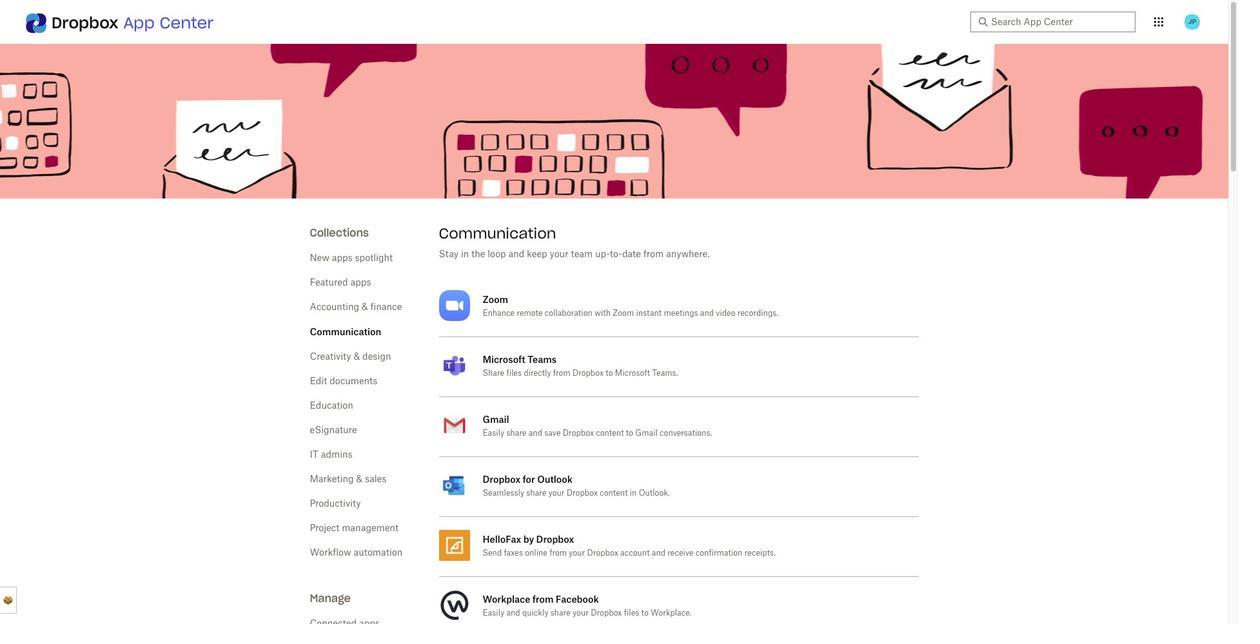 Task type: describe. For each thing, give the bounding box(es) containing it.
hellofax by dropbox send faxes online from your dropbox account and receive confirmation receipts.
[[483, 534, 776, 557]]

teams
[[528, 354, 557, 365]]

workflow automation
[[310, 549, 403, 558]]

sales
[[365, 476, 387, 485]]

faxes
[[504, 550, 523, 557]]

workflow
[[310, 549, 351, 558]]

accounting
[[310, 303, 359, 312]]

management
[[342, 525, 399, 534]]

it admins link
[[310, 451, 353, 460]]

files inside microsoft teams share files directly from dropbox to microsoft teams.
[[507, 370, 522, 377]]

0 vertical spatial zoom
[[483, 294, 509, 305]]

for
[[523, 474, 535, 485]]

admins
[[321, 451, 353, 460]]

apps for new
[[332, 254, 353, 263]]

Search App Center text field
[[992, 15, 1129, 29]]

0 horizontal spatial gmail
[[483, 414, 509, 425]]

apps for featured
[[351, 279, 371, 288]]

dropbox up seamlessly
[[483, 474, 521, 485]]

dropbox for outlook seamlessly share your dropbox content in outlook.
[[483, 474, 670, 497]]

marketing & sales
[[310, 476, 387, 485]]

center
[[160, 13, 214, 33]]

documents
[[330, 377, 378, 387]]

share inside dropbox for outlook seamlessly share your dropbox content in outlook.
[[527, 490, 547, 497]]

stay
[[439, 250, 459, 259]]

to-
[[610, 250, 623, 259]]

stay in the loop and keep your team up-to-date from anywhere.
[[439, 250, 710, 259]]

project management link
[[310, 525, 399, 534]]

featured apps link
[[310, 279, 371, 288]]

productivity link
[[310, 500, 361, 509]]

and inside workplace from facebook easily and quickly share your dropbox files to workplace.
[[507, 610, 521, 618]]

0 vertical spatial communication
[[439, 225, 557, 243]]

outlook.
[[639, 490, 670, 497]]

date
[[623, 250, 641, 259]]

esignature
[[310, 427, 357, 436]]

communication link
[[310, 326, 382, 337]]

meetings
[[664, 310, 698, 317]]

featured
[[310, 279, 348, 288]]

gmail easily share and save dropbox content to gmail conversations.
[[483, 414, 713, 437]]

workflow automation link
[[310, 549, 403, 558]]

dropbox app center
[[52, 13, 214, 33]]

up-
[[596, 250, 610, 259]]

outlook
[[538, 474, 573, 485]]

and inside zoom enhance remote collaboration with zoom instant meetings and video recordings.
[[701, 310, 714, 317]]

to inside workplace from facebook easily and quickly share your dropbox files to workplace.
[[642, 610, 649, 618]]

dropbox inside gmail easily share and save dropbox content to gmail conversations.
[[563, 430, 594, 437]]

1 horizontal spatial zoom
[[613, 310, 634, 317]]

workplace from facebook easily and quickly share your dropbox files to workplace.
[[483, 594, 692, 618]]

loop
[[488, 250, 506, 259]]

edit
[[310, 377, 327, 387]]

zoom enhance remote collaboration with zoom instant meetings and video recordings.
[[483, 294, 779, 317]]

& for finance
[[362, 303, 368, 312]]

& for sales
[[356, 476, 363, 485]]

design
[[363, 353, 391, 362]]

confirmation
[[696, 550, 743, 557]]

by
[[524, 534, 534, 545]]

video
[[716, 310, 736, 317]]

collaboration
[[545, 310, 593, 317]]

app
[[123, 13, 155, 33]]

hellofax
[[483, 534, 522, 545]]

easily inside workplace from facebook easily and quickly share your dropbox files to workplace.
[[483, 610, 505, 618]]

conversations.
[[660, 430, 713, 437]]

microsoft teams share files directly from dropbox to microsoft teams.
[[483, 354, 679, 377]]

collections
[[310, 226, 369, 239]]

your inside workplace from facebook easily and quickly share your dropbox files to workplace.
[[573, 610, 589, 618]]

finance
[[371, 303, 402, 312]]

& for design
[[354, 353, 360, 362]]

it admins
[[310, 451, 353, 460]]

manage
[[310, 592, 351, 605]]

send
[[483, 550, 502, 557]]

new
[[310, 254, 330, 263]]

your inside dropbox for outlook seamlessly share your dropbox content in outlook.
[[549, 490, 565, 497]]

edit documents
[[310, 377, 378, 387]]

0 vertical spatial microsoft
[[483, 354, 526, 365]]

the
[[472, 250, 485, 259]]

dropbox left app
[[52, 13, 119, 33]]

dropbox up online
[[537, 534, 574, 545]]



Task type: vqa. For each thing, say whether or not it's contained in the screenshot.


Task type: locate. For each thing, give the bounding box(es) containing it.
communication
[[439, 225, 557, 243], [310, 326, 382, 337]]

1 vertical spatial microsoft
[[615, 370, 650, 377]]

and
[[509, 250, 525, 259], [701, 310, 714, 317], [529, 430, 543, 437], [652, 550, 666, 557], [507, 610, 521, 618]]

and inside hellofax by dropbox send faxes online from your dropbox account and receive confirmation receipts.
[[652, 550, 666, 557]]

anywhere.
[[667, 250, 710, 259]]

files
[[507, 370, 522, 377], [624, 610, 640, 618]]

project
[[310, 525, 340, 534]]

directly
[[524, 370, 551, 377]]

from right online
[[550, 550, 567, 557]]

jp button
[[1183, 12, 1203, 32]]

apps up accounting & finance link
[[351, 279, 371, 288]]

it
[[310, 451, 319, 460]]

0 vertical spatial to
[[606, 370, 613, 377]]

receipts.
[[745, 550, 776, 557]]

easily
[[483, 430, 505, 437], [483, 610, 505, 618]]

& left finance
[[362, 303, 368, 312]]

& left the design
[[354, 353, 360, 362]]

share inside gmail easily share and save dropbox content to gmail conversations.
[[507, 430, 527, 437]]

easily inside gmail easily share and save dropbox content to gmail conversations.
[[483, 430, 505, 437]]

in left the the
[[461, 250, 469, 259]]

from inside workplace from facebook easily and quickly share your dropbox files to workplace.
[[533, 594, 554, 605]]

microsoft up share
[[483, 354, 526, 365]]

dropbox right "directly"
[[573, 370, 604, 377]]

with
[[595, 310, 611, 317]]

dropbox left account
[[588, 550, 619, 557]]

content inside gmail easily share and save dropbox content to gmail conversations.
[[596, 430, 624, 437]]

microsoft left teams.
[[615, 370, 650, 377]]

creativity
[[310, 353, 351, 362]]

dropbox down facebook
[[591, 610, 622, 618]]

content left outlook.
[[600, 490, 628, 497]]

files left workplace.
[[624, 610, 640, 618]]

0 vertical spatial content
[[596, 430, 624, 437]]

from inside hellofax by dropbox send faxes online from your dropbox account and receive confirmation receipts.
[[550, 550, 567, 557]]

esignature link
[[310, 427, 357, 436]]

0 vertical spatial gmail
[[483, 414, 509, 425]]

gmail left 'conversations.'
[[636, 430, 658, 437]]

0 vertical spatial &
[[362, 303, 368, 312]]

education
[[310, 402, 353, 411]]

your down outlook
[[549, 490, 565, 497]]

1 vertical spatial files
[[624, 610, 640, 618]]

2 easily from the top
[[483, 610, 505, 618]]

2 vertical spatial to
[[642, 610, 649, 618]]

to for microsoft teams
[[606, 370, 613, 377]]

gmail down share
[[483, 414, 509, 425]]

2 vertical spatial &
[[356, 476, 363, 485]]

dropbox inside microsoft teams share files directly from dropbox to microsoft teams.
[[573, 370, 604, 377]]

teams.
[[653, 370, 679, 377]]

gmail
[[483, 414, 509, 425], [636, 430, 658, 437]]

1 vertical spatial in
[[630, 490, 637, 497]]

0 vertical spatial apps
[[332, 254, 353, 263]]

and down workplace
[[507, 610, 521, 618]]

in inside dropbox for outlook seamlessly share your dropbox content in outlook.
[[630, 490, 637, 497]]

share down facebook
[[551, 610, 571, 618]]

to up gmail easily share and save dropbox content to gmail conversations.
[[606, 370, 613, 377]]

1 vertical spatial communication
[[310, 326, 382, 337]]

dropbox right save
[[563, 430, 594, 437]]

share left save
[[507, 430, 527, 437]]

marketing
[[310, 476, 354, 485]]

dropbox inside workplace from facebook easily and quickly share your dropbox files to workplace.
[[591, 610, 622, 618]]

creativity & design link
[[310, 353, 391, 362]]

to for gmail
[[626, 430, 634, 437]]

keep
[[527, 250, 548, 259]]

your down facebook
[[573, 610, 589, 618]]

education link
[[310, 402, 353, 411]]

0 vertical spatial files
[[507, 370, 522, 377]]

dropbox down outlook
[[567, 490, 598, 497]]

online
[[525, 550, 548, 557]]

0 vertical spatial easily
[[483, 430, 505, 437]]

your right online
[[569, 550, 585, 557]]

0 vertical spatial in
[[461, 250, 469, 259]]

1 vertical spatial easily
[[483, 610, 505, 618]]

files inside workplace from facebook easily and quickly share your dropbox files to workplace.
[[624, 610, 640, 618]]

zoom right with
[[613, 310, 634, 317]]

jp
[[1189, 17, 1197, 26]]

0 horizontal spatial in
[[461, 250, 469, 259]]

from inside microsoft teams share files directly from dropbox to microsoft teams.
[[553, 370, 571, 377]]

1 horizontal spatial microsoft
[[615, 370, 650, 377]]

creativity & design
[[310, 353, 391, 362]]

your right keep
[[550, 250, 569, 259]]

receive
[[668, 550, 694, 557]]

1 vertical spatial to
[[626, 430, 634, 437]]

to left 'conversations.'
[[626, 430, 634, 437]]

share down for
[[527, 490, 547, 497]]

seamlessly
[[483, 490, 525, 497]]

communication up creativity & design 'link'
[[310, 326, 382, 337]]

in left outlook.
[[630, 490, 637, 497]]

2 vertical spatial share
[[551, 610, 571, 618]]

instant
[[636, 310, 662, 317]]

1 vertical spatial zoom
[[613, 310, 634, 317]]

1 vertical spatial gmail
[[636, 430, 658, 437]]

and inside gmail easily share and save dropbox content to gmail conversations.
[[529, 430, 543, 437]]

accounting & finance link
[[310, 303, 402, 312]]

2 horizontal spatial to
[[642, 610, 649, 618]]

to inside gmail easily share and save dropbox content to gmail conversations.
[[626, 430, 634, 437]]

share
[[483, 370, 505, 377]]

0 horizontal spatial to
[[606, 370, 613, 377]]

communication up loop
[[439, 225, 557, 243]]

and left save
[[529, 430, 543, 437]]

from up quickly
[[533, 594, 554, 605]]

to inside microsoft teams share files directly from dropbox to microsoft teams.
[[606, 370, 613, 377]]

and right loop
[[509, 250, 525, 259]]

content right save
[[596, 430, 624, 437]]

share
[[507, 430, 527, 437], [527, 490, 547, 497], [551, 610, 571, 618]]

your
[[550, 250, 569, 259], [549, 490, 565, 497], [569, 550, 585, 557], [573, 610, 589, 618]]

to
[[606, 370, 613, 377], [626, 430, 634, 437], [642, 610, 649, 618]]

quickly
[[523, 610, 549, 618]]

1 horizontal spatial gmail
[[636, 430, 658, 437]]

automation
[[354, 549, 403, 558]]

to left workplace.
[[642, 610, 649, 618]]

from
[[644, 250, 664, 259], [553, 370, 571, 377], [550, 550, 567, 557], [533, 594, 554, 605]]

remote
[[517, 310, 543, 317]]

content
[[596, 430, 624, 437], [600, 490, 628, 497]]

&
[[362, 303, 368, 312], [354, 353, 360, 362], [356, 476, 363, 485]]

new apps spotlight link
[[310, 254, 393, 263]]

microsoft
[[483, 354, 526, 365], [615, 370, 650, 377]]

1 vertical spatial apps
[[351, 279, 371, 288]]

files right share
[[507, 370, 522, 377]]

enhance
[[483, 310, 515, 317]]

productivity
[[310, 500, 361, 509]]

workplace
[[483, 594, 531, 605]]

accounting & finance
[[310, 303, 402, 312]]

0 horizontal spatial files
[[507, 370, 522, 377]]

& left sales
[[356, 476, 363, 485]]

spotlight
[[355, 254, 393, 263]]

1 horizontal spatial to
[[626, 430, 634, 437]]

1 vertical spatial share
[[527, 490, 547, 497]]

facebook
[[556, 594, 599, 605]]

recordings.
[[738, 310, 779, 317]]

featured apps
[[310, 279, 371, 288]]

dropbox
[[52, 13, 119, 33], [573, 370, 604, 377], [563, 430, 594, 437], [483, 474, 521, 485], [567, 490, 598, 497], [537, 534, 574, 545], [588, 550, 619, 557], [591, 610, 622, 618]]

easily left save
[[483, 430, 505, 437]]

zoom up enhance
[[483, 294, 509, 305]]

and left 'receive'
[[652, 550, 666, 557]]

and left 'video' at the right
[[701, 310, 714, 317]]

project management
[[310, 525, 399, 534]]

save
[[545, 430, 561, 437]]

1 easily from the top
[[483, 430, 505, 437]]

zoom
[[483, 294, 509, 305], [613, 310, 634, 317]]

from right date on the right top of page
[[644, 250, 664, 259]]

1 horizontal spatial communication
[[439, 225, 557, 243]]

1 horizontal spatial in
[[630, 490, 637, 497]]

easily down workplace
[[483, 610, 505, 618]]

1 horizontal spatial files
[[624, 610, 640, 618]]

from down teams
[[553, 370, 571, 377]]

0 vertical spatial share
[[507, 430, 527, 437]]

workplace.
[[651, 610, 692, 618]]

1 vertical spatial &
[[354, 353, 360, 362]]

account
[[621, 550, 650, 557]]

apps right new
[[332, 254, 353, 263]]

marketing & sales link
[[310, 476, 387, 485]]

share inside workplace from facebook easily and quickly share your dropbox files to workplace.
[[551, 610, 571, 618]]

0 horizontal spatial zoom
[[483, 294, 509, 305]]

your inside hellofax by dropbox send faxes online from your dropbox account and receive confirmation receipts.
[[569, 550, 585, 557]]

edit documents link
[[310, 377, 378, 387]]

new apps spotlight
[[310, 254, 393, 263]]

content inside dropbox for outlook seamlessly share your dropbox content in outlook.
[[600, 490, 628, 497]]

0 horizontal spatial microsoft
[[483, 354, 526, 365]]

team
[[571, 250, 593, 259]]

1 vertical spatial content
[[600, 490, 628, 497]]

0 horizontal spatial communication
[[310, 326, 382, 337]]



